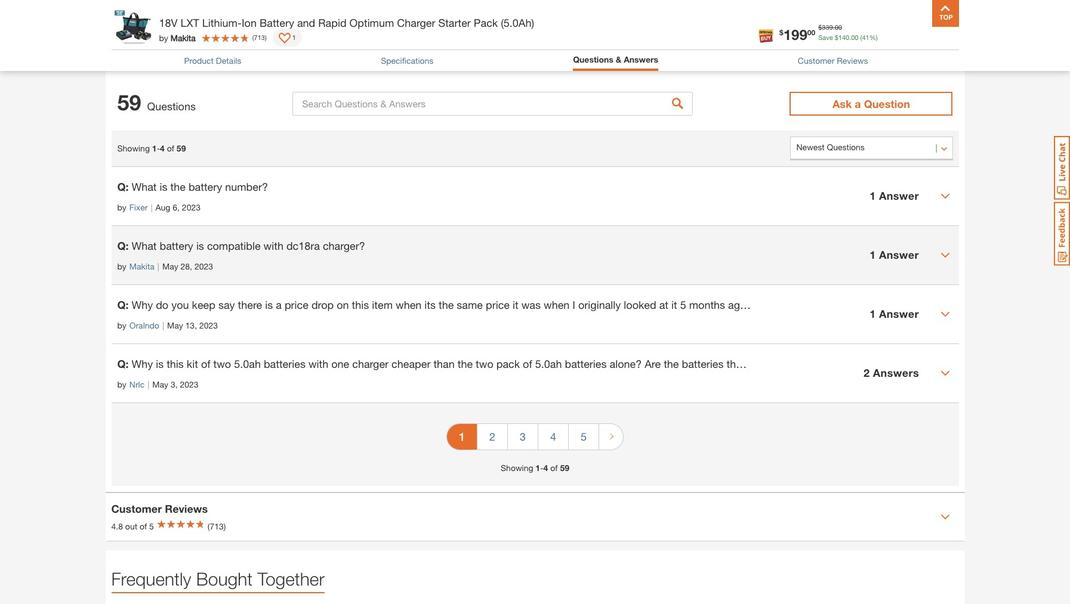 Task type: locate. For each thing, give the bounding box(es) containing it.
$ right save
[[835, 33, 838, 41]]

why up nrlc button on the left bottom of the page
[[132, 357, 153, 371]]

0 vertical spatial 4
[[160, 144, 165, 154]]

| left aug
[[151, 202, 152, 212]]

drop
[[311, 298, 334, 312]]

$ for 339
[[818, 23, 822, 31]]

1 horizontal spatial a
[[855, 97, 861, 110]]

4 q: from the top
[[117, 357, 129, 371]]

1 horizontal spatial (
[[860, 33, 862, 41]]

caret image for what is the battery number?
[[940, 192, 950, 201]]

1 vertical spatial -
[[540, 463, 543, 473]]

showing 1 - 4 of 59 down 59 questions
[[117, 144, 186, 154]]

0 horizontal spatial it
[[513, 298, 518, 312]]

0 vertical spatial with
[[264, 239, 283, 252]]

1 horizontal spatial 4
[[543, 463, 548, 473]]

caret image for why do you keep say there is a price drop on this item when its the same price it was when i originally looked at it 5 months ago ?
[[940, 310, 950, 319]]

what up fixer button
[[132, 180, 157, 193]]

1 vertical spatial makita
[[129, 261, 154, 272]]

$ for 199
[[780, 28, 783, 37]]

1 horizontal spatial with
[[308, 357, 328, 371]]

bought
[[196, 569, 253, 590]]

what for what is the battery number?
[[132, 180, 157, 193]]

navigation
[[446, 415, 624, 462]]

a right there on the left of page
[[276, 298, 282, 312]]

may left 13,
[[167, 320, 183, 331]]

what up the makita button
[[132, 239, 157, 252]]

feedback link image
[[1054, 202, 1070, 266]]

1 button
[[273, 29, 302, 47]]

battery up the 28,
[[160, 239, 193, 252]]

q: up by fixer | aug 6, 2023
[[117, 180, 129, 193]]

0 horizontal spatial 5
[[149, 522, 154, 532]]

1 horizontal spatial customer reviews
[[798, 55, 868, 66]]

it right 'at'
[[671, 298, 677, 312]]

ion
[[242, 16, 257, 29]]

by left the nrlc
[[117, 380, 126, 390]]

this left kit
[[167, 357, 184, 371]]

1 horizontal spatial 00
[[835, 23, 842, 31]]

1 vertical spatial 1 answer
[[870, 249, 919, 262]]

battery
[[189, 180, 222, 193], [160, 239, 193, 252]]

$
[[818, 23, 822, 31], [780, 28, 783, 37], [835, 33, 838, 41]]

1 horizontal spatial two
[[476, 357, 493, 371]]

customer reviews
[[798, 55, 868, 66], [111, 503, 208, 516]]

00 left save
[[807, 28, 815, 37]]

may
[[162, 261, 178, 272], [167, 320, 183, 331], [152, 380, 168, 390]]

answer
[[879, 189, 919, 203], [879, 249, 919, 262], [879, 308, 919, 321]]

| right the nrlc
[[148, 380, 149, 390]]

with left dc18ra
[[264, 239, 283, 252]]

0 horizontal spatial when
[[396, 298, 422, 312]]

0 vertical spatial 1 answer
[[870, 189, 919, 203]]

customer reviews up 4.8 out of 5
[[111, 503, 208, 516]]

of right pack
[[523, 357, 532, 371]]

2 it from the left
[[671, 298, 677, 312]]

3 caret image from the top
[[940, 310, 950, 319]]

questions element
[[111, 166, 959, 403]]

1 vertical spatial may
[[167, 320, 183, 331]]

two right kit
[[213, 357, 231, 371]]

2 why from the top
[[132, 357, 153, 371]]

answers inside questions element
[[873, 367, 919, 380]]

4 down 4 link
[[543, 463, 548, 473]]

1 horizontal spatial &
[[616, 54, 621, 64]]

1 vertical spatial showing
[[501, 463, 533, 473]]

( left '%)'
[[860, 33, 862, 41]]

( left )
[[252, 33, 254, 41]]

1 vertical spatial answers
[[624, 54, 658, 64]]

2 5.0ah from the left
[[535, 357, 562, 371]]

1 5.0ah from the left
[[234, 357, 261, 371]]

1 caret image from the top
[[940, 192, 950, 201]]

batteries left one
[[264, 357, 306, 371]]

| for you
[[162, 320, 164, 331]]

you
[[171, 298, 189, 312]]

1 horizontal spatial 5
[[581, 430, 587, 443]]

by down 18v
[[159, 33, 168, 43]]

price left drop
[[285, 298, 309, 312]]

compatible
[[207, 239, 261, 252]]

showing 1 - 4 of 59 down 3 link
[[501, 463, 569, 473]]

may left 3, on the bottom left of page
[[152, 380, 168, 390]]

0 vertical spatial a
[[855, 97, 861, 110]]

4 caret image from the top
[[940, 369, 950, 378]]

when
[[396, 298, 422, 312], [544, 298, 570, 312]]

00
[[835, 23, 842, 31], [807, 28, 815, 37], [851, 33, 859, 41]]

customer
[[798, 55, 835, 66], [111, 503, 162, 516]]

( 713 )
[[252, 33, 267, 41]]

customer reviews down save
[[798, 55, 868, 66]]

i
[[573, 298, 575, 312]]

0 vertical spatial questions
[[111, 33, 163, 46]]

1 vertical spatial &
[[616, 54, 621, 64]]

& inside the questions & answers 59
[[166, 33, 174, 46]]

a
[[855, 97, 861, 110], [276, 298, 282, 312]]

5.0ah
[[234, 357, 261, 371], [535, 357, 562, 371]]

$ inside $ 199 00
[[780, 28, 783, 37]]

by left the makita button
[[117, 261, 126, 272]]

why left do
[[132, 298, 153, 312]]

0 vertical spatial &
[[166, 33, 174, 46]]

originally
[[578, 298, 621, 312]]

| for is
[[157, 261, 159, 272]]

customer down save
[[798, 55, 835, 66]]

answers for questions & answers
[[624, 54, 658, 64]]

price right same
[[486, 298, 510, 312]]

1 vertical spatial customer
[[111, 503, 162, 516]]

2 horizontal spatial answers
[[873, 367, 919, 380]]

1 vertical spatial what
[[132, 239, 157, 252]]

this right on
[[352, 298, 369, 312]]

this
[[352, 298, 369, 312], [167, 357, 184, 371]]

2 inside "link"
[[489, 430, 495, 443]]

out
[[125, 522, 137, 532]]

pack
[[474, 16, 498, 29]]

2 answer from the top
[[879, 249, 919, 262]]

the up the 6,
[[170, 180, 186, 193]]

1 horizontal spatial answers
[[624, 54, 658, 64]]

by left "oralndo"
[[117, 320, 126, 331]]

of
[[167, 144, 174, 154], [201, 357, 210, 371], [523, 357, 532, 371], [550, 463, 558, 473], [140, 522, 147, 532]]

0 vertical spatial why
[[132, 298, 153, 312]]

charger
[[352, 357, 389, 371]]

5 right 'at'
[[680, 298, 686, 312]]

what
[[132, 180, 157, 193], [132, 239, 157, 252]]

2 vertical spatial may
[[152, 380, 168, 390]]

makita for by makita
[[171, 33, 196, 43]]

2 horizontal spatial 4
[[550, 430, 556, 443]]

0 horizontal spatial (
[[252, 33, 254, 41]]

a right ask
[[855, 97, 861, 110]]

1 answer
[[870, 189, 919, 203], [870, 249, 919, 262], [870, 308, 919, 321]]

0 vertical spatial this
[[352, 298, 369, 312]]

1 vertical spatial why
[[132, 357, 153, 371]]

)
[[265, 33, 267, 41]]

q: left do
[[117, 298, 129, 312]]

showing down 59 questions
[[117, 144, 150, 154]]

ask a question button
[[790, 92, 953, 116]]

2023 right 3, on the bottom left of page
[[180, 380, 199, 390]]

caret image
[[940, 513, 950, 522]]

59
[[111, 52, 121, 62], [117, 90, 141, 115], [177, 144, 186, 154], [560, 463, 569, 473]]

0 horizontal spatial 00
[[807, 28, 815, 37]]

3 q: from the top
[[117, 298, 129, 312]]

1 ( from the left
[[860, 33, 862, 41]]

when left its
[[396, 298, 422, 312]]

price
[[285, 298, 309, 312], [486, 298, 510, 312]]

0 vertical spatial reviews
[[837, 55, 868, 66]]

4 down 59 questions
[[160, 144, 165, 154]]

with left one
[[308, 357, 328, 371]]

1 horizontal spatial it
[[671, 298, 677, 312]]

5.0ah right pack
[[535, 357, 562, 371]]

answer for is
[[879, 308, 919, 321]]

2 inside questions element
[[864, 367, 870, 380]]

0 vertical spatial what
[[132, 180, 157, 193]]

0 vertical spatial customer
[[798, 55, 835, 66]]

4
[[160, 144, 165, 154], [550, 430, 556, 443], [543, 463, 548, 473]]

answers for questions & answers 59
[[177, 33, 221, 46]]

q:
[[117, 180, 129, 193], [117, 239, 129, 252], [117, 298, 129, 312], [117, 357, 129, 371]]

2 horizontal spatial 00
[[851, 33, 859, 41]]

2023 for kit
[[180, 380, 199, 390]]

questions inside the questions & answers 59
[[111, 33, 163, 46]]

18v
[[159, 16, 178, 29]]

by for why do you keep say there is a price drop on this item when its the same price it was when i originally looked at it 5 months ago ?
[[117, 320, 126, 331]]

1 vertical spatial a
[[276, 298, 282, 312]]

the right are
[[664, 357, 679, 371]]

2 what from the top
[[132, 239, 157, 252]]

is
[[160, 180, 167, 193], [196, 239, 204, 252], [265, 298, 273, 312], [156, 357, 164, 371]]

0 vertical spatial showing
[[117, 144, 150, 154]]

0 vertical spatial may
[[162, 261, 178, 272]]

1 horizontal spatial when
[[544, 298, 570, 312]]

1 horizontal spatial showing
[[501, 463, 533, 473]]

makita for by makita | may 28, 2023
[[129, 261, 154, 272]]

two
[[213, 357, 231, 371], [476, 357, 493, 371]]

0 vertical spatial 5
[[680, 298, 686, 312]]

0 vertical spatial -
[[157, 144, 160, 154]]

0 horizontal spatial 2
[[489, 430, 495, 443]]

caret image
[[940, 192, 950, 201], [940, 251, 950, 260], [940, 310, 950, 319], [940, 369, 950, 378]]

$ 339 . 00 save $ 140 . 00 ( 41 %)
[[818, 23, 878, 41]]

0 horizontal spatial .
[[833, 23, 835, 31]]

1 q: from the top
[[117, 180, 129, 193]]

-
[[157, 144, 160, 154], [540, 463, 543, 473]]

2 horizontal spatial $
[[835, 33, 838, 41]]

of right kit
[[201, 357, 210, 371]]

2 horizontal spatial batteries
[[682, 357, 724, 371]]

2 vertical spatial 1 answer
[[870, 308, 919, 321]]

q: for q: why do you keep say there is a price drop on this item when its the same price it was when i originally looked at it 5 months ago ?
[[117, 298, 129, 312]]

2023 right the 28,
[[195, 261, 213, 272]]

0 vertical spatial answers
[[177, 33, 221, 46]]

5
[[680, 298, 686, 312], [581, 430, 587, 443], [149, 522, 154, 532]]

makita
[[171, 33, 196, 43], [129, 261, 154, 272]]

specifications button
[[381, 54, 434, 67], [381, 54, 434, 67]]

3 batteries from the left
[[682, 357, 724, 371]]

pack
[[496, 357, 520, 371]]

1 why from the top
[[132, 298, 153, 312]]

q: up by makita | may 28, 2023
[[117, 239, 129, 252]]

2 for 2 answers
[[864, 367, 870, 380]]

0 horizontal spatial showing
[[117, 144, 150, 154]]

1 vertical spatial 2
[[489, 430, 495, 443]]

the right than at the bottom left
[[458, 357, 473, 371]]

rapid
[[318, 16, 347, 29]]

caret image for what battery is compatible with dc18ra charger?
[[940, 251, 950, 260]]

reviews down 140
[[837, 55, 868, 66]]

6,
[[173, 202, 180, 212]]

it left was
[[513, 298, 518, 312]]

0 horizontal spatial makita
[[129, 261, 154, 272]]

- down 4 link
[[540, 463, 543, 473]]

3 answer from the top
[[879, 308, 919, 321]]

showing down 3 link
[[501, 463, 533, 473]]

batteries left alone? on the bottom of page
[[565, 357, 607, 371]]

| right "oralndo"
[[162, 320, 164, 331]]

q: up by nrlc | may 3, 2023
[[117, 357, 129, 371]]

& for questions & answers
[[616, 54, 621, 64]]

| right the makita button
[[157, 261, 159, 272]]

one
[[331, 357, 349, 371]]

- down 59 questions
[[157, 144, 160, 154]]

0 horizontal spatial reviews
[[165, 503, 208, 516]]

1 horizontal spatial 5.0ah
[[535, 357, 562, 371]]

0 horizontal spatial 5.0ah
[[234, 357, 261, 371]]

1 vertical spatial 4
[[550, 430, 556, 443]]

2 link
[[477, 424, 507, 450]]

2 q: from the top
[[117, 239, 129, 252]]

0 horizontal spatial answers
[[177, 33, 221, 46]]

2023 for compatible
[[195, 261, 213, 272]]

q: for q: why is this kit of two 5.0ah batteries with one charger cheaper than the two pack of 5.0ah batteries alone?   are the batteries the same?
[[117, 357, 129, 371]]

0 horizontal spatial two
[[213, 357, 231, 371]]

batteries right are
[[682, 357, 724, 371]]

1 it from the left
[[513, 298, 518, 312]]

reviews up (713)
[[165, 503, 208, 516]]

answer for charger?
[[879, 249, 919, 262]]

of right out
[[140, 522, 147, 532]]

0 horizontal spatial this
[[167, 357, 184, 371]]

339
[[822, 23, 833, 31]]

0 horizontal spatial 4
[[160, 144, 165, 154]]

1 what from the top
[[132, 180, 157, 193]]

display image
[[279, 33, 291, 45]]

2023 right the 6,
[[182, 202, 201, 212]]

makita left the 28,
[[129, 261, 154, 272]]

00 left 41
[[851, 33, 859, 41]]

1 horizontal spatial showing 1 - 4 of 59
[[501, 463, 569, 473]]

$ up save
[[818, 23, 822, 31]]

2 ( from the left
[[252, 33, 254, 41]]

2023 right 13,
[[199, 320, 218, 331]]

1 vertical spatial 5
[[581, 430, 587, 443]]

0 vertical spatial showing 1 - 4 of 59
[[117, 144, 186, 154]]

the
[[170, 180, 186, 193], [439, 298, 454, 312], [458, 357, 473, 371], [664, 357, 679, 371], [727, 357, 742, 371]]

.
[[833, 23, 835, 31], [849, 33, 851, 41]]

1 horizontal spatial -
[[540, 463, 543, 473]]

customer up 4.8 out of 5
[[111, 503, 162, 516]]

0 vertical spatial makita
[[171, 33, 196, 43]]

00 right 339
[[835, 23, 842, 31]]

5.0ah right kit
[[234, 357, 261, 371]]

199
[[783, 26, 807, 43]]

2 batteries from the left
[[565, 357, 607, 371]]

$ left save
[[780, 28, 783, 37]]

0 horizontal spatial a
[[276, 298, 282, 312]]

battery left number?
[[189, 180, 222, 193]]

customer reviews button
[[798, 54, 868, 67], [798, 54, 868, 67]]

1 vertical spatial answer
[[879, 249, 919, 262]]

questions for questions & answers 59
[[111, 33, 163, 46]]

showing
[[117, 144, 150, 154], [501, 463, 533, 473]]

two left pack
[[476, 357, 493, 371]]

2 vertical spatial questions
[[147, 100, 196, 113]]

5 right out
[[149, 522, 154, 532]]

2 horizontal spatial 5
[[680, 298, 686, 312]]

with
[[264, 239, 283, 252], [308, 357, 328, 371]]

answers inside the questions & answers 59
[[177, 33, 221, 46]]

1 vertical spatial customer reviews
[[111, 503, 208, 516]]

2
[[864, 367, 870, 380], [489, 430, 495, 443]]

0 horizontal spatial batteries
[[264, 357, 306, 371]]

2 vertical spatial answers
[[873, 367, 919, 380]]

2 vertical spatial answer
[[879, 308, 919, 321]]

details
[[216, 55, 241, 66]]

0 vertical spatial 2
[[864, 367, 870, 380]]

4 right 3
[[550, 430, 556, 443]]

0 vertical spatial answer
[[879, 189, 919, 203]]

0 horizontal spatial -
[[157, 144, 160, 154]]

why
[[132, 298, 153, 312], [132, 357, 153, 371]]

may left the 28,
[[162, 261, 178, 272]]

2 1 answer from the top
[[870, 249, 919, 262]]

ask
[[833, 97, 852, 110]]

battery
[[260, 16, 294, 29]]

3 1 answer from the top
[[870, 308, 919, 321]]

1 horizontal spatial reviews
[[837, 55, 868, 66]]

when left i
[[544, 298, 570, 312]]

0 horizontal spatial &
[[166, 33, 174, 46]]

live chat image
[[1054, 136, 1070, 200]]

2 price from the left
[[486, 298, 510, 312]]

makita inside questions element
[[129, 261, 154, 272]]

2 for 2
[[489, 430, 495, 443]]

5 right 4 link
[[581, 430, 587, 443]]

is left compatible
[[196, 239, 204, 252]]

makita down lxt
[[171, 33, 196, 43]]

looked
[[624, 298, 656, 312]]

( inside the $ 339 . 00 save $ 140 . 00 ( 41 %)
[[860, 33, 862, 41]]

1 vertical spatial questions
[[573, 54, 613, 64]]

1 vertical spatial .
[[849, 33, 851, 41]]

q: what is the battery number?
[[117, 180, 268, 193]]

0 vertical spatial customer reviews
[[798, 55, 868, 66]]

by left fixer button
[[117, 202, 126, 212]]

2 caret image from the top
[[940, 251, 950, 260]]

1 horizontal spatial price
[[486, 298, 510, 312]]



Task type: vqa. For each thing, say whether or not it's contained in the screenshot.
FREQUENTLY
yes



Task type: describe. For each thing, give the bounding box(es) containing it.
the left same?
[[727, 357, 742, 371]]

say
[[218, 298, 235, 312]]

1 batteries from the left
[[264, 357, 306, 371]]

by makita | may 28, 2023
[[117, 261, 213, 272]]

2 two from the left
[[476, 357, 493, 371]]

navigation containing 2
[[446, 415, 624, 462]]

?
[[749, 298, 755, 312]]

than
[[434, 357, 455, 371]]

product image image
[[114, 6, 153, 45]]

%)
[[869, 33, 878, 41]]

dc18ra
[[286, 239, 320, 252]]

1 answer for is
[[870, 308, 919, 321]]

of up the q: what is the battery number?
[[167, 144, 174, 154]]

makita button
[[129, 260, 154, 273]]

(713)
[[208, 522, 226, 532]]

same
[[457, 298, 483, 312]]

alone?
[[610, 357, 642, 371]]

q: for q: what battery is compatible with dc18ra charger?
[[117, 239, 129, 252]]

charger?
[[323, 239, 365, 252]]

2 vertical spatial 4
[[543, 463, 548, 473]]

0 horizontal spatial showing 1 - 4 of 59
[[117, 144, 186, 154]]

2 when from the left
[[544, 298, 570, 312]]

713
[[254, 33, 265, 41]]

there
[[238, 298, 262, 312]]

59 questions
[[117, 90, 196, 115]]

kit
[[187, 357, 198, 371]]

together
[[258, 569, 325, 590]]

2 vertical spatial 5
[[149, 522, 154, 532]]

on
[[337, 298, 349, 312]]

keep
[[192, 298, 215, 312]]

frequently
[[111, 569, 191, 590]]

4.8 out of 5
[[111, 522, 154, 532]]

of down 4 link
[[550, 463, 558, 473]]

| for the
[[151, 202, 152, 212]]

by fixer | aug 6, 2023
[[117, 202, 201, 212]]

1 vertical spatial showing 1 - 4 of 59
[[501, 463, 569, 473]]

1 when from the left
[[396, 298, 422, 312]]

4 link
[[538, 424, 568, 450]]

question
[[864, 97, 910, 110]]

is up by nrlc | may 3, 2023
[[156, 357, 164, 371]]

13,
[[185, 320, 197, 331]]

nrlc button
[[129, 378, 145, 391]]

questions & answers
[[573, 54, 658, 64]]

caret image for why is this kit of two 5.0ah batteries with one charger cheaper than the two pack of 5.0ah batteries alone?   are the batteries the same?
[[940, 369, 950, 378]]

why for why is this kit of two 5.0ah batteries with one charger cheaper than the two pack of 5.0ah batteries alone?   are the batteries the same?
[[132, 357, 153, 371]]

aug
[[155, 202, 170, 212]]

3 link
[[508, 424, 538, 450]]

starter
[[438, 16, 471, 29]]

nrlc
[[129, 380, 145, 390]]

q: for q: what is the battery number?
[[117, 180, 129, 193]]

q: why is this kit of two 5.0ah batteries with one charger cheaper than the two pack of 5.0ah batteries alone?   are the batteries the same?
[[117, 357, 777, 371]]

charger
[[397, 16, 435, 29]]

4.8
[[111, 522, 123, 532]]

2023 for keep
[[199, 320, 218, 331]]

lxt
[[181, 16, 199, 29]]

0 horizontal spatial customer
[[111, 503, 162, 516]]

fixer button
[[129, 201, 148, 214]]

by oralndo | may 13, 2023
[[117, 320, 218, 331]]

fixer
[[129, 202, 148, 212]]

number?
[[225, 180, 268, 193]]

lithium-
[[202, 16, 242, 29]]

1 inside dropdown button
[[292, 33, 296, 41]]

| for this
[[148, 380, 149, 390]]

1 price from the left
[[285, 298, 309, 312]]

its
[[425, 298, 436, 312]]

the right its
[[439, 298, 454, 312]]

do
[[156, 298, 168, 312]]

why for why do you keep say there is a price drop on this item when its the same price it was when i originally looked at it 5 months ago ?
[[132, 298, 153, 312]]

Search Questions & Answers text field
[[293, 92, 693, 116]]

0 horizontal spatial customer reviews
[[111, 503, 208, 516]]

5 inside navigation
[[581, 430, 587, 443]]

59 inside the questions & answers 59
[[111, 52, 121, 62]]

q: why do you keep say there is a price drop on this item when its the same price it was when i originally looked at it 5 months ago ?
[[117, 298, 755, 312]]

frequently bought together
[[111, 569, 325, 590]]

1 two from the left
[[213, 357, 231, 371]]

product
[[184, 55, 214, 66]]

a inside button
[[855, 97, 861, 110]]

1 vertical spatial with
[[308, 357, 328, 371]]

2023 for battery
[[182, 202, 201, 212]]

months
[[689, 298, 725, 312]]

ago
[[728, 298, 746, 312]]

are
[[645, 357, 661, 371]]

save
[[818, 33, 833, 41]]

questions & answers 59
[[111, 33, 221, 62]]

what for what battery is compatible with dc18ra charger?
[[132, 239, 157, 252]]

q: what battery is compatible with dc18ra charger?
[[117, 239, 365, 252]]

2 answers
[[864, 367, 919, 380]]

specifications
[[381, 55, 434, 66]]

oralndo
[[129, 320, 159, 331]]

1 vertical spatial this
[[167, 357, 184, 371]]

3,
[[171, 380, 178, 390]]

was
[[521, 298, 541, 312]]

by for what is the battery number?
[[117, 202, 126, 212]]

28,
[[181, 261, 192, 272]]

00 inside $ 199 00
[[807, 28, 815, 37]]

oralndo button
[[129, 319, 159, 332]]

by nrlc | may 3, 2023
[[117, 380, 199, 390]]

(5.0ah)
[[501, 16, 534, 29]]

product details
[[184, 55, 241, 66]]

1 horizontal spatial .
[[849, 33, 851, 41]]

0 horizontal spatial with
[[264, 239, 283, 252]]

same?
[[745, 357, 777, 371]]

5 link
[[569, 424, 599, 450]]

by for what battery is compatible with dc18ra charger?
[[117, 261, 126, 272]]

$ 199 00
[[780, 26, 815, 43]]

may for do
[[167, 320, 183, 331]]

is up aug
[[160, 180, 167, 193]]

1 answer for charger?
[[870, 249, 919, 262]]

41
[[862, 33, 869, 41]]

may for is
[[152, 380, 168, 390]]

& for questions & answers 59
[[166, 33, 174, 46]]

at
[[659, 298, 668, 312]]

1 horizontal spatial this
[[352, 298, 369, 312]]

5 inside questions element
[[680, 298, 686, 312]]

top button
[[932, 0, 959, 27]]

1 vertical spatial battery
[[160, 239, 193, 252]]

1 vertical spatial reviews
[[165, 503, 208, 516]]

18v lxt lithium-ion battery and rapid optimum charger starter pack (5.0ah)
[[159, 16, 534, 29]]

1 answer from the top
[[879, 189, 919, 203]]

1 1 answer from the top
[[870, 189, 919, 203]]

a inside questions element
[[276, 298, 282, 312]]

questions inside 59 questions
[[147, 100, 196, 113]]

item
[[372, 298, 393, 312]]

3
[[520, 430, 526, 443]]

by makita
[[159, 33, 196, 43]]

may for battery
[[162, 261, 178, 272]]

optimum
[[349, 16, 394, 29]]

is right there on the left of page
[[265, 298, 273, 312]]

ask a question
[[833, 97, 910, 110]]

and
[[297, 16, 315, 29]]

questions for questions & answers
[[573, 54, 613, 64]]

cheaper
[[392, 357, 431, 371]]

140
[[838, 33, 849, 41]]

0 vertical spatial battery
[[189, 180, 222, 193]]

by for why is this kit of two 5.0ah batteries with one charger cheaper than the two pack of 5.0ah batteries alone?   are the batteries the same?
[[117, 380, 126, 390]]

4 inside 4 link
[[550, 430, 556, 443]]



